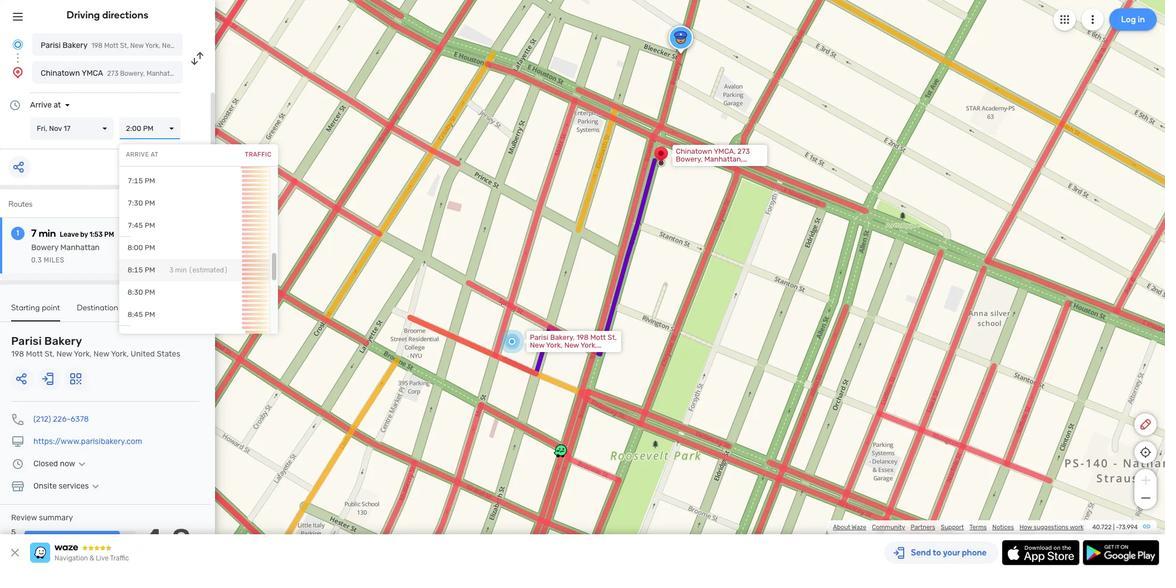 Task type: describe. For each thing, give the bounding box(es) containing it.
suggestions
[[1034, 524, 1069, 531]]

st, inside parisi bakery, 198 mott st, new york, new york, united states
[[608, 333, 617, 342]]

chevron down image for services
[[89, 482, 102, 491]]

point
[[42, 303, 60, 313]]

manhattan, for ymca
[[146, 70, 182, 77]]

bowery
[[31, 243, 58, 252]]

0 horizontal spatial mott
[[26, 349, 43, 359]]

clock image
[[11, 457, 25, 471]]

0 vertical spatial bakery
[[63, 41, 88, 50]]

pm for 7:30 pm
[[145, 199, 155, 207]]

closed now button
[[33, 459, 89, 469]]

3 min (estimated)
[[169, 266, 228, 274]]

fri, nov 17
[[37, 124, 70, 133]]

6378
[[70, 415, 89, 424]]

bakery,
[[550, 333, 575, 342]]

7
[[31, 227, 37, 240]]

how
[[1019, 524, 1032, 531]]

2:00 pm
[[126, 124, 153, 133]]

by
[[80, 231, 88, 238]]

40.722
[[1092, 524, 1112, 531]]

navigation & live traffic
[[55, 554, 129, 562]]

(212) 226-6378
[[33, 415, 89, 424]]

about waze link
[[833, 524, 866, 531]]

parisi bakery, 198 mott st, new york, new york, united states
[[530, 333, 617, 357]]

waze
[[852, 524, 866, 531]]

x image
[[8, 546, 22, 559]]

support link
[[941, 524, 964, 531]]

states inside parisi bakery, 198 mott st, new york, new york, united states
[[554, 349, 576, 357]]

onsite services
[[33, 481, 89, 491]]

work
[[1070, 524, 1084, 531]]

min for 3
[[175, 266, 187, 274]]

united inside 'chinatown ymca 273 bowery, manhattan, united states'
[[184, 70, 204, 77]]

driving directions
[[67, 9, 148, 21]]

directions
[[102, 9, 148, 21]]

(estimated)
[[188, 266, 228, 274]]

0 vertical spatial 198
[[91, 42, 103, 50]]

computer image
[[11, 435, 25, 449]]

driving
[[67, 9, 100, 21]]

1:53
[[89, 231, 103, 238]]

0 horizontal spatial st,
[[45, 349, 54, 359]]

fri,
[[37, 124, 47, 133]]

onsite services button
[[33, 481, 102, 491]]

7:45
[[128, 221, 143, 230]]

1 horizontal spatial mott
[[104, 42, 118, 50]]

7:15
[[128, 177, 143, 185]]

pencil image
[[1139, 418, 1152, 431]]

navigation
[[55, 554, 88, 562]]

7:00 pm
[[128, 154, 155, 163]]

miles
[[44, 256, 64, 264]]

location image
[[11, 66, 25, 79]]

closed
[[33, 459, 58, 469]]

pm for 7:15 pm
[[145, 177, 155, 185]]

bowery, for ymca,
[[676, 155, 703, 163]]

8:15 pm
[[128, 266, 155, 274]]

routes
[[8, 199, 32, 209]]

united inside parisi bakery, 198 mott st, new york, new york, united states
[[530, 349, 552, 357]]

5
[[11, 528, 16, 537]]

17
[[64, 124, 70, 133]]

min for 7
[[39, 227, 56, 240]]

pm for 7:45 pm
[[145, 221, 155, 230]]

store image
[[11, 480, 25, 493]]

7:15 pm
[[128, 177, 155, 185]]

pm for 8:15 pm
[[145, 266, 155, 274]]

call image
[[11, 413, 25, 426]]

pm for 8:45 pm
[[145, 310, 155, 319]]

pm for 7:00 pm
[[145, 154, 155, 163]]

community link
[[872, 524, 905, 531]]

https://www.parisibakery.com link
[[33, 437, 142, 446]]

clock image
[[8, 99, 22, 112]]

bowery, for ymca
[[120, 70, 145, 77]]

fri, nov 17 list box
[[30, 118, 114, 140]]

1 horizontal spatial arrive
[[126, 151, 149, 158]]

4.8
[[143, 522, 192, 559]]

parisi down the starting point button
[[11, 334, 42, 348]]

parisi inside parisi bakery, 198 mott st, new york, new york, united states
[[530, 333, 548, 342]]

about
[[833, 524, 850, 531]]

3
[[169, 266, 174, 274]]

8:45
[[128, 310, 143, 319]]

review summary
[[11, 513, 73, 523]]

0 vertical spatial parisi bakery 198 mott st, new york, new york, united states
[[41, 41, 236, 50]]

1 vertical spatial parisi bakery 198 mott st, new york, new york, united states
[[11, 334, 180, 359]]

0 vertical spatial arrive at
[[30, 100, 61, 110]]

united inside chinatown ymca, 273 bowery, manhattan, united states
[[676, 163, 698, 171]]

chinatown ymca 273 bowery, manhattan, united states
[[41, 69, 226, 78]]

now
[[60, 459, 75, 469]]

|
[[1113, 524, 1115, 531]]

9:00 pm
[[128, 333, 155, 341]]

(212)
[[33, 415, 51, 424]]

partners link
[[911, 524, 935, 531]]

8:45 pm option
[[119, 304, 270, 326]]

leave
[[60, 231, 79, 238]]

onsite
[[33, 481, 57, 491]]

notices
[[992, 524, 1014, 531]]

7:30 pm
[[128, 199, 155, 207]]



Task type: locate. For each thing, give the bounding box(es) containing it.
parisi bakery 198 mott st, new york, new york, united states
[[41, 41, 236, 50], [11, 334, 180, 359]]

terms link
[[969, 524, 987, 531]]

pm inside 7:45 pm option
[[145, 221, 155, 230]]

&
[[90, 554, 94, 562]]

ymca,
[[714, 147, 736, 155]]

1 vertical spatial 198
[[577, 333, 589, 342]]

services
[[59, 481, 89, 491]]

2:00
[[126, 124, 141, 133]]

mott
[[104, 42, 118, 50], [590, 333, 606, 342], [26, 349, 43, 359]]

7:30
[[128, 199, 143, 207]]

live
[[96, 554, 109, 562]]

8:00 pm option
[[119, 237, 270, 259]]

1 vertical spatial 273
[[737, 147, 750, 155]]

manhattan,
[[146, 70, 182, 77], [704, 155, 743, 163]]

bowery manhattan 0.3 miles
[[31, 243, 100, 264]]

pm inside 8:15 pm option
[[145, 266, 155, 274]]

1 vertical spatial st,
[[608, 333, 617, 342]]

bowery, left ymca,
[[676, 155, 703, 163]]

chinatown
[[41, 69, 80, 78], [676, 147, 712, 155]]

1 horizontal spatial chinatown
[[676, 147, 712, 155]]

chinatown for ymca,
[[676, 147, 712, 155]]

bowery, right ymca
[[120, 70, 145, 77]]

1 vertical spatial bakery
[[44, 334, 82, 348]]

arrive at up fri,
[[30, 100, 61, 110]]

pm inside 7:15 pm option
[[145, 177, 155, 185]]

0 vertical spatial traffic
[[245, 151, 271, 158]]

273 inside chinatown ymca, 273 bowery, manhattan, united states
[[737, 147, 750, 155]]

pm right "7:15"
[[145, 177, 155, 185]]

parisi right current location icon
[[41, 41, 61, 50]]

mott inside parisi bakery, 198 mott st, new york, new york, united states
[[590, 333, 606, 342]]

1 vertical spatial at
[[151, 151, 159, 158]]

0 horizontal spatial 198
[[11, 349, 24, 359]]

273
[[107, 70, 118, 77], [737, 147, 750, 155]]

1 horizontal spatial traffic
[[245, 151, 271, 158]]

min inside 8:15 pm option
[[175, 266, 187, 274]]

7:00 pm option
[[119, 148, 270, 170]]

0 horizontal spatial traffic
[[110, 554, 129, 562]]

pm for 8:30 pm
[[145, 288, 155, 296]]

closed now
[[33, 459, 75, 469]]

2 vertical spatial 198
[[11, 349, 24, 359]]

7 min leave by 1:53 pm
[[31, 227, 114, 240]]

st,
[[120, 42, 129, 50], [608, 333, 617, 342], [45, 349, 54, 359]]

chinatown for ymca
[[41, 69, 80, 78]]

1 vertical spatial bowery,
[[676, 155, 703, 163]]

73.994
[[1119, 524, 1138, 531]]

arrive
[[30, 100, 52, 110], [126, 151, 149, 158]]

198 up ymca
[[91, 42, 103, 50]]

pm inside 8:30 pm option
[[145, 288, 155, 296]]

226-
[[53, 415, 71, 424]]

starting
[[11, 303, 40, 313]]

chevron down image
[[75, 460, 89, 469], [89, 482, 102, 491]]

1 horizontal spatial 198
[[91, 42, 103, 50]]

0 horizontal spatial arrive at
[[30, 100, 61, 110]]

1
[[17, 228, 19, 238]]

2 horizontal spatial mott
[[590, 333, 606, 342]]

community
[[872, 524, 905, 531]]

starting point
[[11, 303, 60, 313]]

198 down the starting point button
[[11, 349, 24, 359]]

8:30 pm option
[[119, 281, 270, 304]]

bowery, inside 'chinatown ymca 273 bowery, manhattan, united states'
[[120, 70, 145, 77]]

at up nov
[[54, 100, 61, 110]]

8:45 pm
[[128, 310, 155, 319]]

pm right 2:00
[[143, 124, 153, 133]]

pm right 8:00
[[145, 243, 155, 252]]

8:15
[[128, 266, 143, 274]]

pm right 7:45
[[145, 221, 155, 230]]

1 horizontal spatial st,
[[120, 42, 129, 50]]

min right 3
[[175, 266, 187, 274]]

zoom out image
[[1139, 491, 1153, 505]]

pm inside 7:30 pm "option"
[[145, 199, 155, 207]]

2 vertical spatial st,
[[45, 349, 54, 359]]

pm inside 7 min leave by 1:53 pm
[[104, 231, 114, 238]]

7:45 pm
[[128, 221, 155, 230]]

starting point button
[[11, 303, 60, 321]]

0 vertical spatial bowery,
[[120, 70, 145, 77]]

arrive at up 7:15 pm
[[126, 151, 159, 158]]

partners
[[911, 524, 935, 531]]

1 horizontal spatial arrive at
[[126, 151, 159, 158]]

chevron down image inside closed now button
[[75, 460, 89, 469]]

pm inside 8:00 pm option
[[145, 243, 155, 252]]

nov
[[49, 124, 62, 133]]

pm
[[143, 124, 153, 133], [145, 154, 155, 163], [145, 177, 155, 185], [145, 199, 155, 207], [145, 221, 155, 230], [104, 231, 114, 238], [145, 243, 155, 252], [145, 266, 155, 274], [145, 288, 155, 296], [145, 310, 155, 319], [145, 333, 155, 341]]

states inside 'chinatown ymca 273 bowery, manhattan, united states'
[[206, 70, 226, 77]]

current location image
[[11, 38, 25, 51]]

0 horizontal spatial manhattan,
[[146, 70, 182, 77]]

0 horizontal spatial arrive
[[30, 100, 52, 110]]

bakery inside parisi bakery 198 mott st, new york, new york, united states
[[44, 334, 82, 348]]

notices link
[[992, 524, 1014, 531]]

support
[[941, 524, 964, 531]]

new
[[130, 42, 144, 50], [162, 42, 176, 50], [530, 341, 545, 349], [564, 341, 579, 349], [56, 349, 72, 359], [94, 349, 109, 359]]

pm right 9:00
[[145, 333, 155, 341]]

zoom in image
[[1139, 474, 1153, 487]]

0 vertical spatial mott
[[104, 42, 118, 50]]

0 horizontal spatial min
[[39, 227, 56, 240]]

states inside chinatown ymca, 273 bowery, manhattan, united states
[[700, 163, 722, 171]]

0 horizontal spatial chinatown
[[41, 69, 80, 78]]

1 horizontal spatial min
[[175, 266, 187, 274]]

9:00 pm option
[[119, 326, 270, 348]]

about waze community partners support terms notices how suggestions work
[[833, 524, 1084, 531]]

st, right bakery, on the left
[[608, 333, 617, 342]]

0 vertical spatial chinatown
[[41, 69, 80, 78]]

0 horizontal spatial bowery,
[[120, 70, 145, 77]]

st, down the starting point button
[[45, 349, 54, 359]]

min right 7
[[39, 227, 56, 240]]

states
[[216, 42, 236, 50], [206, 70, 226, 77], [700, 163, 722, 171], [554, 349, 576, 357], [157, 349, 180, 359]]

york,
[[145, 42, 160, 50], [177, 42, 192, 50], [546, 341, 563, 349], [581, 341, 597, 349], [74, 349, 92, 359], [111, 349, 129, 359]]

arrive up fri,
[[30, 100, 52, 110]]

198
[[91, 42, 103, 50], [577, 333, 589, 342], [11, 349, 24, 359]]

mott down the starting point button
[[26, 349, 43, 359]]

2:00 pm list box
[[119, 118, 181, 140]]

0 vertical spatial st,
[[120, 42, 129, 50]]

chevron down image inside onsite services button
[[89, 482, 102, 491]]

0 vertical spatial arrive
[[30, 100, 52, 110]]

273 for ymca,
[[737, 147, 750, 155]]

mott down 'driving directions'
[[104, 42, 118, 50]]

8:00
[[128, 243, 143, 252]]

bowery, inside chinatown ymca, 273 bowery, manhattan, united states
[[676, 155, 703, 163]]

bakery down driving
[[63, 41, 88, 50]]

destination
[[77, 303, 118, 313]]

at right 7:00
[[151, 151, 159, 158]]

1 horizontal spatial manhattan,
[[704, 155, 743, 163]]

273 right ymca
[[107, 70, 118, 77]]

parisi
[[41, 41, 61, 50], [530, 333, 548, 342], [11, 334, 42, 348]]

2 horizontal spatial 198
[[577, 333, 589, 342]]

parisi bakery 198 mott st, new york, new york, united states up 'chinatown ymca 273 bowery, manhattan, united states'
[[41, 41, 236, 50]]

summary
[[39, 513, 73, 523]]

1 vertical spatial arrive
[[126, 151, 149, 158]]

7:15 pm option
[[119, 170, 270, 192]]

0 vertical spatial at
[[54, 100, 61, 110]]

0 horizontal spatial 273
[[107, 70, 118, 77]]

(212) 226-6378 link
[[33, 415, 89, 424]]

7:30 pm option
[[119, 192, 270, 215]]

1 vertical spatial mott
[[590, 333, 606, 342]]

2 vertical spatial mott
[[26, 349, 43, 359]]

ymca
[[82, 69, 103, 78]]

1 horizontal spatial 273
[[737, 147, 750, 155]]

chinatown inside chinatown ymca, 273 bowery, manhattan, united states
[[676, 147, 712, 155]]

manhattan, inside chinatown ymca, 273 bowery, manhattan, united states
[[704, 155, 743, 163]]

1 horizontal spatial bowery,
[[676, 155, 703, 163]]

-
[[1116, 524, 1119, 531]]

pm right '7:30'
[[145, 199, 155, 207]]

198 right bakery, on the left
[[577, 333, 589, 342]]

0 vertical spatial min
[[39, 227, 56, 240]]

pm inside 8:45 pm option
[[145, 310, 155, 319]]

273 for ymca
[[107, 70, 118, 77]]

273 right ymca,
[[737, 147, 750, 155]]

manhattan, inside 'chinatown ymca 273 bowery, manhattan, united states'
[[146, 70, 182, 77]]

manhattan, for ymca,
[[704, 155, 743, 163]]

terms
[[969, 524, 987, 531]]

1 vertical spatial manhattan,
[[704, 155, 743, 163]]

arrive at
[[30, 100, 61, 110], [126, 151, 159, 158]]

pm for 8:00 pm
[[145, 243, 155, 252]]

0.3
[[31, 256, 42, 264]]

chinatown left ymca,
[[676, 147, 712, 155]]

pm for 2:00 pm
[[143, 124, 153, 133]]

chinatown ymca, 273 bowery, manhattan, united states
[[676, 147, 750, 171]]

1 vertical spatial min
[[175, 266, 187, 274]]

1 vertical spatial chinatown
[[676, 147, 712, 155]]

273 inside 'chinatown ymca 273 bowery, manhattan, united states'
[[107, 70, 118, 77]]

bowery,
[[120, 70, 145, 77], [676, 155, 703, 163]]

0 vertical spatial manhattan,
[[146, 70, 182, 77]]

9:00
[[128, 333, 143, 341]]

198 inside parisi bakery, 198 mott st, new york, new york, united states
[[577, 333, 589, 342]]

parisi bakery 198 mott st, new york, new york, united states down destination button at the left bottom of the page
[[11, 334, 180, 359]]

pm right 7:00
[[145, 154, 155, 163]]

st, up 'chinatown ymca 273 bowery, manhattan, united states'
[[120, 42, 129, 50]]

pm right 8:30 on the bottom left
[[145, 288, 155, 296]]

destination button
[[77, 303, 118, 320]]

0 vertical spatial 273
[[107, 70, 118, 77]]

8:00 pm
[[128, 243, 155, 252]]

pm right 8:15
[[145, 266, 155, 274]]

8:30
[[128, 288, 143, 296]]

min
[[39, 227, 56, 240], [175, 266, 187, 274]]

1 vertical spatial chevron down image
[[89, 482, 102, 491]]

pm right 1:53
[[104, 231, 114, 238]]

review
[[11, 513, 37, 523]]

pm inside 2:00 pm "list box"
[[143, 124, 153, 133]]

link image
[[1142, 522, 1151, 531]]

8:30 pm
[[128, 288, 155, 296]]

chevron down image for now
[[75, 460, 89, 469]]

40.722 | -73.994
[[1092, 524, 1138, 531]]

1 horizontal spatial at
[[151, 151, 159, 158]]

7:45 pm option
[[119, 215, 270, 237]]

bakery down point
[[44, 334, 82, 348]]

arrive up "7:15"
[[126, 151, 149, 158]]

0 vertical spatial chevron down image
[[75, 460, 89, 469]]

pm right 8:45
[[145, 310, 155, 319]]

parisi left bakery, on the left
[[530, 333, 548, 342]]

pm inside 9:00 pm option
[[145, 333, 155, 341]]

pm inside '7:00 pm' option
[[145, 154, 155, 163]]

chinatown left ymca
[[41, 69, 80, 78]]

0 horizontal spatial at
[[54, 100, 61, 110]]

8:15 pm option
[[119, 259, 270, 281]]

1 vertical spatial arrive at
[[126, 151, 159, 158]]

https://www.parisibakery.com
[[33, 437, 142, 446]]

at
[[54, 100, 61, 110], [151, 151, 159, 158]]

mott right bakery, on the left
[[590, 333, 606, 342]]

how suggestions work link
[[1019, 524, 1084, 531]]

2 horizontal spatial st,
[[608, 333, 617, 342]]

manhattan
[[60, 243, 100, 252]]

1 vertical spatial traffic
[[110, 554, 129, 562]]

pm for 9:00 pm
[[145, 333, 155, 341]]



Task type: vqa. For each thing, say whether or not it's contained in the screenshot.
40.722 | -73.994
yes



